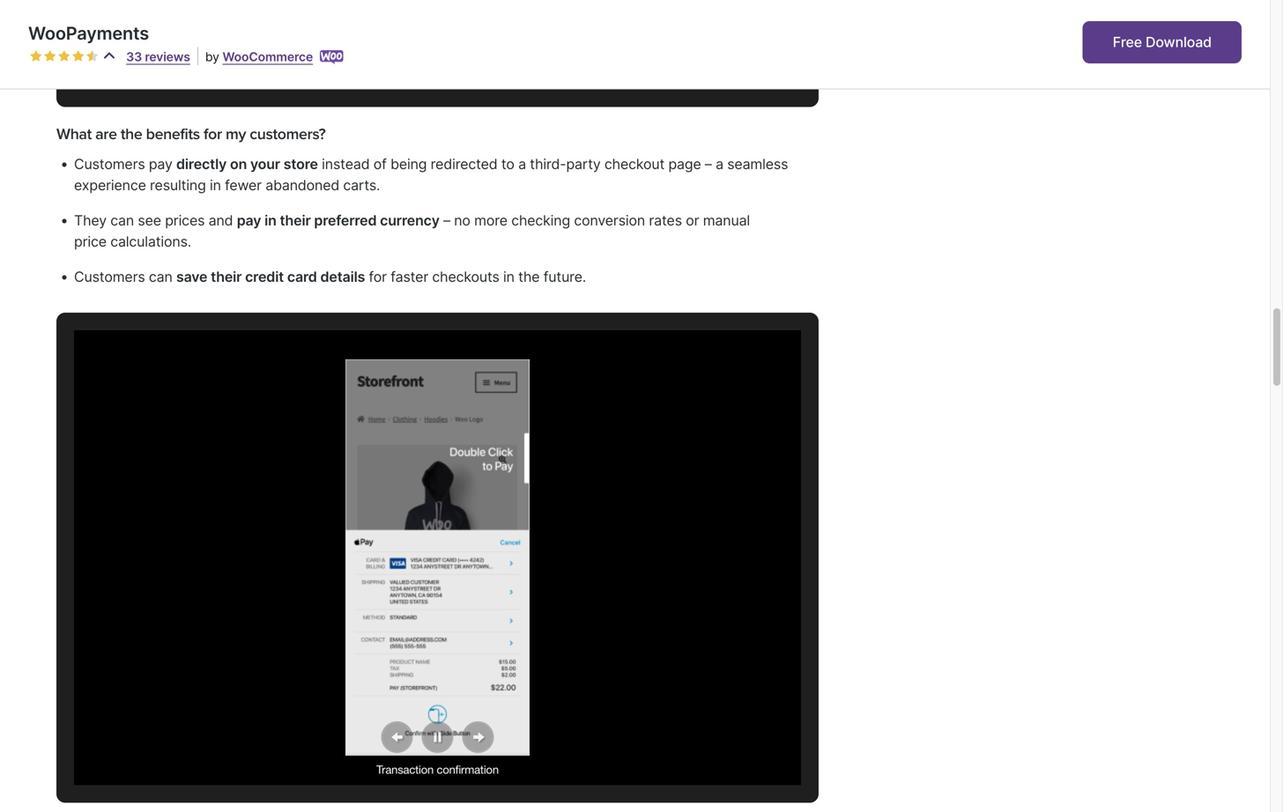 Task type: describe. For each thing, give the bounding box(es) containing it.
33 reviews
[[126, 49, 190, 64]]

more
[[474, 212, 508, 229]]

and
[[209, 212, 233, 229]]

0 vertical spatial the
[[121, 125, 142, 144]]

future.
[[544, 269, 586, 286]]

0 vertical spatial their
[[280, 212, 311, 229]]

being
[[391, 156, 427, 173]]

store
[[284, 156, 318, 173]]

abandoned
[[266, 177, 340, 194]]

customers for customers can
[[74, 269, 145, 286]]

benefits
[[146, 125, 200, 144]]

are
[[95, 125, 117, 144]]

by
[[205, 49, 219, 64]]

– no more checking conversion rates or manual price calculations.
[[74, 212, 750, 251]]

– inside "– no more checking conversion rates or manual price calculations."
[[444, 212, 450, 229]]

what
[[56, 125, 92, 144]]

can for customers
[[149, 269, 173, 286]]

instead of being redirected to a third-party checkout page – a seamless experience resulting in fewer abandoned carts.
[[74, 156, 788, 194]]

1 a from the left
[[519, 156, 526, 173]]

1 vertical spatial their
[[211, 269, 242, 286]]

checkout
[[605, 156, 665, 173]]

customers for customers pay
[[74, 156, 145, 173]]

they can see prices and pay in their preferred currency
[[74, 212, 440, 229]]

customers can save their credit card details for faster checkouts in the future.
[[74, 269, 586, 286]]

carts.
[[343, 177, 380, 194]]

on
[[230, 156, 247, 173]]

– inside instead of being redirected to a third-party checkout page – a seamless experience resulting in fewer abandoned carts.
[[705, 156, 712, 173]]

1 vertical spatial the
[[519, 269, 540, 286]]

0 horizontal spatial pay
[[149, 156, 173, 173]]

woopayments
[[28, 22, 149, 44]]

2 a from the left
[[716, 156, 724, 173]]

reviews
[[145, 49, 190, 64]]

rates
[[649, 212, 682, 229]]

1 vertical spatial pay
[[237, 212, 261, 229]]

instead
[[322, 156, 370, 173]]

1 vertical spatial in
[[265, 212, 277, 229]]

developed by woocommerce image
[[320, 50, 344, 64]]

free
[[1113, 34, 1143, 51]]

2 vertical spatial in
[[503, 269, 515, 286]]

33
[[126, 49, 142, 64]]

transaction
[[377, 763, 434, 777]]

rate product 4 stars image
[[72, 50, 85, 63]]

party
[[566, 156, 601, 173]]

page
[[669, 156, 701, 173]]

card
[[287, 269, 317, 286]]

33 reviews link
[[126, 49, 190, 64]]

fewer
[[225, 177, 262, 194]]

third-
[[530, 156, 566, 173]]



Task type: locate. For each thing, give the bounding box(es) containing it.
their right "save"
[[211, 269, 242, 286]]

can up price calculations.
[[110, 212, 134, 229]]

0 vertical spatial for
[[204, 125, 222, 144]]

manual
[[703, 212, 750, 229]]

in right checkouts
[[503, 269, 515, 286]]

of
[[374, 156, 387, 173]]

faster
[[391, 269, 429, 286]]

1 horizontal spatial the
[[519, 269, 540, 286]]

prices
[[165, 212, 205, 229]]

preferred
[[314, 212, 377, 229]]

0 horizontal spatial the
[[121, 125, 142, 144]]

a right page
[[716, 156, 724, 173]]

0 horizontal spatial a
[[519, 156, 526, 173]]

resulting
[[150, 177, 206, 194]]

seamless
[[728, 156, 788, 173]]

experience
[[74, 177, 146, 194]]

or
[[686, 212, 700, 229]]

can
[[110, 212, 134, 229], [149, 269, 173, 286]]

download
[[1146, 34, 1212, 51]]

pay up resulting
[[149, 156, 173, 173]]

my
[[226, 125, 246, 144]]

0 vertical spatial –
[[705, 156, 712, 173]]

woocommerce link
[[223, 49, 313, 64]]

0 vertical spatial can
[[110, 212, 134, 229]]

rate product 5 stars image
[[86, 50, 99, 63]]

no
[[454, 212, 471, 229]]

0 horizontal spatial –
[[444, 212, 450, 229]]

to
[[502, 156, 515, 173]]

by woocommerce
[[205, 49, 313, 64]]

1 vertical spatial –
[[444, 212, 450, 229]]

the left future. on the top left of the page
[[519, 269, 540, 286]]

rate product 1 star image
[[30, 50, 42, 63]]

they
[[74, 212, 107, 229]]

customers pay directly on your store
[[74, 156, 318, 173]]

currency
[[380, 212, 440, 229]]

1 horizontal spatial their
[[280, 212, 311, 229]]

your
[[250, 156, 280, 173]]

transaction confirmation
[[377, 763, 499, 777]]

pay right and
[[237, 212, 261, 229]]

the
[[121, 125, 142, 144], [519, 269, 540, 286]]

redirected
[[431, 156, 498, 173]]

transaction confirmation screen image
[[346, 360, 530, 757]]

for
[[204, 125, 222, 144], [369, 269, 387, 286]]

pay
[[149, 156, 173, 173], [237, 212, 261, 229]]

can left "save"
[[149, 269, 173, 286]]

0 horizontal spatial their
[[211, 269, 242, 286]]

0 horizontal spatial for
[[204, 125, 222, 144]]

1 vertical spatial for
[[369, 269, 387, 286]]

1 vertical spatial can
[[149, 269, 173, 286]]

save
[[176, 269, 207, 286]]

0 horizontal spatial can
[[110, 212, 134, 229]]

checkouts
[[432, 269, 500, 286]]

what are the benefits for my customers?
[[56, 125, 326, 144]]

in down directly
[[210, 177, 221, 194]]

customers
[[74, 156, 145, 173], [74, 269, 145, 286]]

see
[[138, 212, 161, 229]]

free download
[[1113, 34, 1212, 51]]

rate product 2 stars image
[[44, 50, 56, 63]]

0 vertical spatial customers
[[74, 156, 145, 173]]

directly
[[176, 156, 227, 173]]

0 vertical spatial pay
[[149, 156, 173, 173]]

credit
[[245, 269, 284, 286]]

free download link
[[1083, 21, 1242, 63]]

for left faster
[[369, 269, 387, 286]]

a
[[519, 156, 526, 173], [716, 156, 724, 173]]

in
[[210, 177, 221, 194], [265, 212, 277, 229], [503, 269, 515, 286]]

1 horizontal spatial a
[[716, 156, 724, 173]]

– right page
[[705, 156, 712, 173]]

in down abandoned
[[265, 212, 277, 229]]

1 horizontal spatial –
[[705, 156, 712, 173]]

2 customers from the top
[[74, 269, 145, 286]]

their
[[280, 212, 311, 229], [211, 269, 242, 286]]

customers up 'experience'
[[74, 156, 145, 173]]

details
[[320, 269, 365, 286]]

2 horizontal spatial in
[[503, 269, 515, 286]]

a right to
[[519, 156, 526, 173]]

1 horizontal spatial can
[[149, 269, 173, 286]]

confirmation
[[437, 763, 499, 777]]

conversion
[[574, 212, 645, 229]]

1 horizontal spatial pay
[[237, 212, 261, 229]]

0 horizontal spatial in
[[210, 177, 221, 194]]

for left my
[[204, 125, 222, 144]]

customers down price calculations.
[[74, 269, 145, 286]]

in inside instead of being redirected to a third-party checkout page – a seamless experience resulting in fewer abandoned carts.
[[210, 177, 221, 194]]

1 horizontal spatial for
[[369, 269, 387, 286]]

can for they
[[110, 212, 134, 229]]

0 vertical spatial in
[[210, 177, 221, 194]]

1 vertical spatial customers
[[74, 269, 145, 286]]

rate product 3 stars image
[[58, 50, 71, 63]]

1 customers from the top
[[74, 156, 145, 173]]

their down abandoned
[[280, 212, 311, 229]]

checking
[[512, 212, 570, 229]]

customers?
[[250, 125, 326, 144]]

woocommerce
[[223, 49, 313, 64]]

the right are
[[121, 125, 142, 144]]

1 horizontal spatial in
[[265, 212, 277, 229]]

price calculations.
[[74, 233, 191, 251]]

–
[[705, 156, 712, 173], [444, 212, 450, 229]]

– left no
[[444, 212, 450, 229]]



Task type: vqa. For each thing, say whether or not it's contained in the screenshot.
They can see prices and pay in their preferred currency
yes



